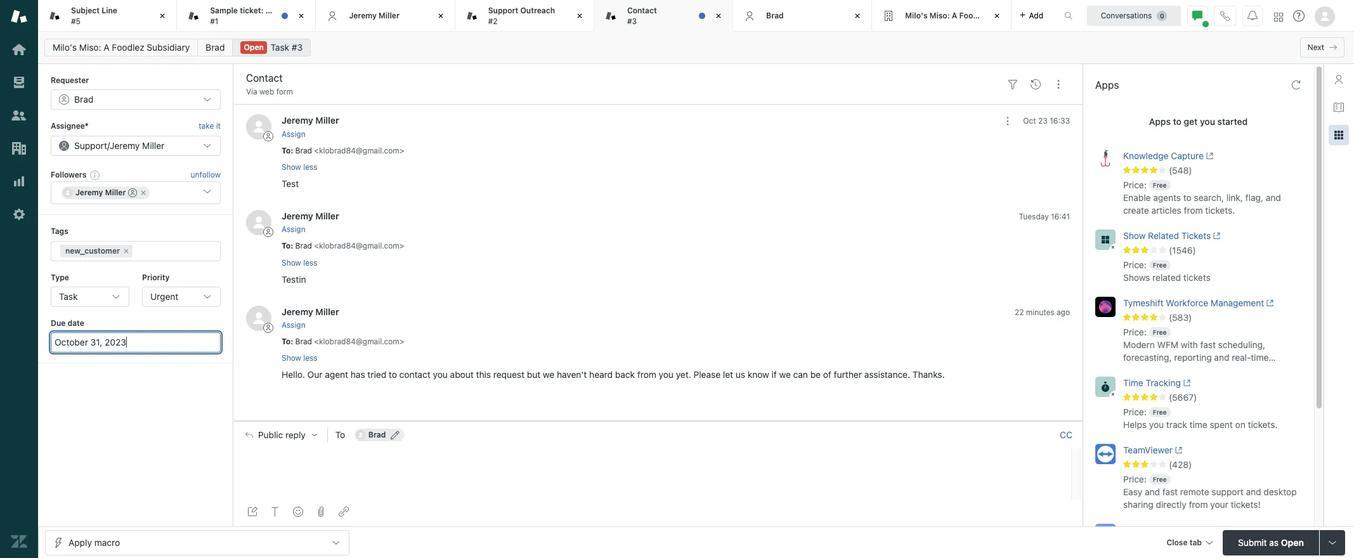 Task type: locate. For each thing, give the bounding box(es) containing it.
from down remote
[[1189, 499, 1208, 510]]

0 vertical spatial subsidiary
[[991, 11, 1031, 20]]

jeremy miller right the ticket at left
[[349, 11, 400, 20]]

forecasting,
[[1124, 352, 1172, 363]]

2 less from the top
[[303, 258, 318, 268]]

add
[[1029, 10, 1044, 20]]

1 vertical spatial less
[[303, 258, 318, 268]]

2 avatar image from the top
[[246, 210, 272, 235]]

1 vertical spatial from
[[637, 369, 657, 380]]

1 horizontal spatial milo's
[[906, 11, 928, 20]]

back
[[615, 369, 635, 380]]

1 horizontal spatial miso:
[[930, 11, 950, 20]]

close image right outreach
[[573, 10, 586, 22]]

price: for helps
[[1124, 407, 1147, 417]]

0 vertical spatial show less button
[[282, 162, 318, 173]]

you inside price: free helps you track time spent on tickets.
[[1149, 419, 1164, 430]]

0 vertical spatial #3
[[627, 16, 637, 26]]

from for teamviewer
[[1189, 499, 1208, 510]]

show up testin
[[282, 258, 301, 268]]

2 close image from the left
[[573, 10, 586, 22]]

2 show less button from the top
[[282, 257, 318, 269]]

to : brad <klobrad84@gmail.com> up testin
[[282, 241, 404, 251]]

:
[[291, 146, 293, 155], [291, 241, 293, 251], [291, 337, 293, 346]]

to : brad <klobrad84@gmail.com> for hello. our agent has tried to contact you about this request but we haven't heard back from you yet. please let us know if we can be of further assistance. thanks.
[[282, 337, 404, 346]]

contact #3
[[627, 6, 657, 26]]

0 vertical spatial jeremy miller assign
[[282, 115, 339, 139]]

task inside task popup button
[[59, 291, 78, 302]]

2 horizontal spatial to
[[1184, 192, 1192, 203]]

tab containing support outreach
[[455, 0, 594, 32]]

milo's miso: a foodlez subsidiary inside tab
[[906, 11, 1031, 20]]

assign for hello. our agent has tried to contact you about this request but we haven't heard back from you yet. please let us know if we can be of further assistance. thanks.
[[282, 320, 306, 330]]

jeremy miller assign for hello. our agent has tried to contact you about this request but we haven't heard back from you yet. please let us know if we can be of further assistance. thanks.
[[282, 306, 339, 330]]

time inside price: free modern wfm with fast scheduling, forecasting, reporting and real-time analytics.
[[1251, 352, 1269, 363]]

milo's inside secondary element
[[53, 42, 77, 53]]

/
[[107, 140, 110, 151]]

close
[[1167, 538, 1188, 547]]

2 vertical spatial jeremy miller link
[[282, 306, 339, 317]]

hide composer image
[[653, 416, 663, 426]]

support inside assignee* element
[[74, 140, 107, 151]]

0 vertical spatial remove image
[[140, 189, 147, 197]]

0 vertical spatial milo's miso: a foodlez subsidiary
[[906, 11, 1031, 20]]

: for test
[[291, 146, 293, 155]]

1 avatar image from the top
[[246, 114, 272, 140]]

less for testin
[[303, 258, 318, 268]]

0 horizontal spatial subsidiary
[[147, 42, 190, 53]]

2 vertical spatial :
[[291, 337, 293, 346]]

subsidiary inside secondary element
[[147, 42, 190, 53]]

(opens in a new tab) image
[[1204, 152, 1214, 160], [1211, 232, 1221, 240], [1265, 300, 1274, 307], [1173, 447, 1183, 454]]

5 price: from the top
[[1124, 474, 1147, 485]]

3 jeremy miller assign from the top
[[282, 306, 339, 330]]

jeremy miller for jeremy miller tab
[[349, 11, 400, 20]]

conversationlabel log
[[233, 104, 1083, 421]]

support down assignee*
[[74, 140, 107, 151]]

to up testin
[[282, 241, 291, 251]]

3 to : brad <klobrad84@gmail.com> from the top
[[282, 337, 404, 346]]

(opens in a new tab) image inside knowledge capture "link"
[[1204, 152, 1214, 160]]

0 horizontal spatial fast
[[1163, 487, 1178, 497]]

workforce
[[1166, 298, 1209, 308]]

requester
[[51, 75, 89, 85]]

show less up hello.
[[282, 354, 318, 363]]

to : brad <klobrad84@gmail.com>
[[282, 146, 404, 155], [282, 241, 404, 251], [282, 337, 404, 346]]

0 horizontal spatial miso:
[[79, 42, 101, 53]]

0 vertical spatial support
[[488, 6, 519, 15]]

apps for apps to get you started
[[1149, 116, 1171, 127]]

free up related
[[1153, 261, 1167, 269]]

2 vertical spatial from
[[1189, 499, 1208, 510]]

show less button for test
[[282, 162, 318, 173]]

open left task #3
[[244, 43, 264, 52]]

1 horizontal spatial close image
[[573, 10, 586, 22]]

thanks.
[[913, 369, 945, 380]]

1 vertical spatial avatar image
[[246, 210, 272, 235]]

jeremy down the info on adding followers icon
[[75, 188, 103, 197]]

close image left #1
[[156, 10, 169, 22]]

price: inside 'price: free shows related tickets'
[[1124, 259, 1147, 270]]

reporting
[[1175, 352, 1212, 363]]

1 horizontal spatial time
[[1251, 352, 1269, 363]]

1 we from the left
[[543, 369, 555, 380]]

zendesk products image
[[1275, 12, 1283, 21]]

close image inside jeremy miller tab
[[434, 10, 447, 22]]

1 vertical spatial assign
[[282, 225, 306, 234]]

close image left add dropdown button
[[991, 10, 1003, 22]]

jeremy miller assign for testin
[[282, 211, 339, 234]]

1 show less from the top
[[282, 162, 318, 172]]

remove image right new_customer
[[122, 247, 130, 255]]

0 horizontal spatial milo's miso: a foodlez subsidiary
[[53, 42, 190, 53]]

3 assign button from the top
[[282, 320, 306, 331]]

apps right ticket actions image
[[1096, 79, 1119, 91]]

you right get
[[1200, 116, 1216, 127]]

0 vertical spatial :
[[291, 146, 293, 155]]

4 price: from the top
[[1124, 407, 1147, 417]]

1 horizontal spatial tickets.
[[1248, 419, 1278, 430]]

2 vertical spatial show less button
[[282, 353, 318, 364]]

due date
[[51, 318, 84, 328]]

show less button for testin
[[282, 257, 318, 269]]

support inside support outreach #2
[[488, 6, 519, 15]]

price: up easy
[[1124, 474, 1147, 485]]

1 close image from the left
[[156, 10, 169, 22]]

apps for apps
[[1096, 79, 1119, 91]]

assign down 'form'
[[282, 129, 306, 139]]

2 : from the top
[[291, 241, 293, 251]]

#3 for contact #3
[[627, 16, 637, 26]]

0 horizontal spatial support
[[74, 140, 107, 151]]

show for hello. our agent has tried to contact you about this request but we haven't heard back from you yet. please let us know if we can be of further assistance. thanks.
[[282, 354, 301, 363]]

22
[[1015, 307, 1024, 317]]

task down type
[[59, 291, 78, 302]]

1 horizontal spatial #3
[[627, 16, 637, 26]]

1 assign from the top
[[282, 129, 306, 139]]

0 vertical spatial <klobrad84@gmail.com>
[[314, 146, 404, 155]]

to right tried
[[389, 369, 397, 380]]

1 vertical spatial miso:
[[79, 42, 101, 53]]

contact
[[399, 369, 431, 380]]

we right but
[[543, 369, 555, 380]]

be
[[811, 369, 821, 380]]

0 vertical spatial assign
[[282, 129, 306, 139]]

due
[[51, 318, 66, 328]]

and inside price: free modern wfm with fast scheduling, forecasting, reporting and real-time analytics.
[[1215, 352, 1230, 363]]

and inside price: free enable agents to search, link, flag, and create articles from tickets.
[[1266, 192, 1281, 203]]

1 close image from the left
[[295, 10, 308, 22]]

customer context image
[[1334, 74, 1344, 84]]

cc button
[[1060, 429, 1073, 441]]

3 assign from the top
[[282, 320, 306, 330]]

free up the "agents"
[[1153, 181, 1167, 189]]

(opens in a new tab) image for knowledge capture
[[1204, 152, 1214, 160]]

: up hello.
[[291, 337, 293, 346]]

fast up directly
[[1163, 487, 1178, 497]]

1 vertical spatial apps
[[1149, 116, 1171, 127]]

2 jeremy miller assign from the top
[[282, 211, 339, 234]]

tickets. down search,
[[1206, 205, 1235, 216]]

insert emojis image
[[293, 507, 303, 517]]

: for hello. our agent has tried to contact you about this request but we haven't heard back from you yet. please let us know if we can be of further assistance. thanks.
[[291, 337, 293, 346]]

2 vertical spatial less
[[303, 354, 318, 363]]

3 close image from the left
[[991, 10, 1003, 22]]

1 jeremy miller link from the top
[[282, 115, 339, 126]]

shows
[[1124, 272, 1150, 283]]

price: up modern
[[1124, 327, 1147, 337]]

flag,
[[1246, 192, 1264, 203]]

#3 down the
[[292, 42, 303, 53]]

via web form
[[246, 87, 293, 96]]

sharing
[[1124, 499, 1154, 510]]

show less
[[282, 162, 318, 172], [282, 258, 318, 268], [282, 354, 318, 363]]

show related tickets image
[[1096, 230, 1116, 250]]

0 vertical spatial jeremy miller
[[349, 11, 400, 20]]

2 to : brad <klobrad84@gmail.com> from the top
[[282, 241, 404, 251]]

2 free from the top
[[1153, 261, 1167, 269]]

0 vertical spatial avatar image
[[246, 114, 272, 140]]

to left get
[[1173, 116, 1182, 127]]

1 less from the top
[[303, 162, 318, 172]]

5 free from the top
[[1153, 476, 1167, 483]]

show less up test
[[282, 162, 318, 172]]

3 tab from the left
[[455, 0, 594, 32]]

free inside price: free modern wfm with fast scheduling, forecasting, reporting and real-time analytics.
[[1153, 329, 1167, 336]]

1 price: from the top
[[1124, 180, 1147, 190]]

0 vertical spatial show less
[[282, 162, 318, 172]]

4 stars. 583 reviews. element
[[1124, 312, 1307, 324]]

0 horizontal spatial foodlez
[[112, 42, 144, 53]]

1 vertical spatial to
[[1184, 192, 1192, 203]]

sample ticket: meet the ticket #1
[[210, 6, 322, 26]]

to right the "agents"
[[1184, 192, 1192, 203]]

draft mode image
[[247, 507, 258, 517]]

1 horizontal spatial foodlez
[[960, 11, 989, 20]]

tuesday 16:41
[[1019, 212, 1070, 221]]

add button
[[1012, 0, 1051, 31]]

0 horizontal spatial jeremy miller
[[75, 188, 126, 197]]

0 vertical spatial milo's
[[906, 11, 928, 20]]

2 tab from the left
[[177, 0, 322, 32]]

2 <klobrad84@gmail.com> from the top
[[314, 241, 404, 251]]

milo's inside tab
[[906, 11, 928, 20]]

jeremy miller inside tab
[[349, 11, 400, 20]]

jeremy down requester element
[[110, 140, 140, 151]]

to inside price: free enable agents to search, link, flag, and create articles from tickets.
[[1184, 192, 1192, 203]]

we right if
[[779, 369, 791, 380]]

price: inside price: free enable agents to search, link, flag, and create articles from tickets.
[[1124, 180, 1147, 190]]

<klobrad84@gmail.com> for testin
[[314, 241, 404, 251]]

close image
[[156, 10, 169, 22], [573, 10, 586, 22], [991, 10, 1003, 22]]

fast inside price: free modern wfm with fast scheduling, forecasting, reporting and real-time analytics.
[[1201, 339, 1216, 350]]

show less button up hello.
[[282, 353, 318, 364]]

1 show less button from the top
[[282, 162, 318, 173]]

<klobrad84@gmail.com>
[[314, 146, 404, 155], [314, 241, 404, 251], [314, 337, 404, 346]]

milo's miso: a foodlez subsidiary
[[906, 11, 1031, 20], [53, 42, 190, 53]]

free inside price: free enable agents to search, link, flag, and create articles from tickets.
[[1153, 181, 1167, 189]]

4 tab from the left
[[594, 0, 733, 32]]

3 free from the top
[[1153, 329, 1167, 336]]

: up test
[[291, 146, 293, 155]]

3 price: from the top
[[1124, 327, 1147, 337]]

2 vertical spatial show less
[[282, 354, 318, 363]]

0 horizontal spatial close image
[[156, 10, 169, 22]]

and up tickets!
[[1246, 487, 1262, 497]]

2 vertical spatial jeremy miller assign
[[282, 306, 339, 330]]

jeremy miller link for testin
[[282, 211, 339, 221]]

tickets. right on on the right
[[1248, 419, 1278, 430]]

knowledge
[[1124, 150, 1169, 161]]

hello.
[[282, 369, 305, 380]]

0 vertical spatial task
[[271, 42, 289, 53]]

0 horizontal spatial tickets.
[[1206, 205, 1235, 216]]

you left track
[[1149, 419, 1164, 430]]

1 <klobrad84@gmail.com> from the top
[[314, 146, 404, 155]]

miso: inside secondary element
[[79, 42, 101, 53]]

free up track
[[1153, 409, 1167, 416]]

to : brad <klobrad84@gmail.com> up agent
[[282, 337, 404, 346]]

2 vertical spatial <klobrad84@gmail.com>
[[314, 337, 404, 346]]

0 horizontal spatial open
[[244, 43, 264, 52]]

0 vertical spatial time
[[1251, 352, 1269, 363]]

jeremy miller link down testin
[[282, 306, 339, 317]]

1 tab from the left
[[38, 0, 177, 32]]

avatar image
[[246, 114, 272, 140], [246, 210, 272, 235], [246, 306, 272, 331]]

jeremy down 'form'
[[282, 115, 313, 126]]

to : brad <klobrad84@gmail.com> up test
[[282, 146, 404, 155]]

open
[[244, 43, 264, 52], [1282, 537, 1304, 548]]

to : brad <klobrad84@gmail.com> for testin
[[282, 241, 404, 251]]

2 close image from the left
[[434, 10, 447, 22]]

(opens in a new tab) image up (428)
[[1173, 447, 1183, 454]]

search,
[[1194, 192, 1224, 203]]

task down the sample ticket: meet the ticket #1
[[271, 42, 289, 53]]

0 vertical spatial from
[[1184, 205, 1203, 216]]

jeremy miller link down test
[[282, 211, 339, 221]]

spent
[[1210, 419, 1233, 430]]

ticket
[[301, 6, 322, 15]]

time
[[1124, 377, 1144, 388]]

if
[[772, 369, 777, 380]]

show
[[282, 162, 301, 172], [1124, 230, 1146, 241], [282, 258, 301, 268], [282, 354, 301, 363]]

assign button down test
[[282, 224, 306, 236]]

2 vertical spatial assign button
[[282, 320, 306, 331]]

miso: inside tab
[[930, 11, 950, 20]]

: up testin
[[291, 241, 293, 251]]

ago
[[1057, 307, 1070, 317]]

apply macro
[[69, 537, 120, 548]]

jeremy miller link
[[282, 115, 339, 126], [282, 211, 339, 221], [282, 306, 339, 317]]

0 horizontal spatial task
[[59, 291, 78, 302]]

close image inside brad tab
[[852, 10, 864, 22]]

to inside conversationlabel log
[[389, 369, 397, 380]]

klobrad84@gmail.com image
[[356, 430, 366, 440]]

1 vertical spatial milo's
[[53, 42, 77, 53]]

(opens in a new tab) image inside show related tickets link
[[1211, 232, 1221, 240]]

2 assign from the top
[[282, 225, 306, 234]]

1 horizontal spatial fast
[[1201, 339, 1216, 350]]

subject
[[71, 6, 100, 15]]

price: up helps on the bottom
[[1124, 407, 1147, 417]]

#3 down contact
[[627, 16, 637, 26]]

price: inside price: free easy and fast remote support and desktop sharing directly from your tickets!
[[1124, 474, 1147, 485]]

from
[[1184, 205, 1203, 216], [637, 369, 657, 380], [1189, 499, 1208, 510]]

1 horizontal spatial support
[[488, 6, 519, 15]]

tickets!
[[1231, 499, 1261, 510]]

to for test
[[282, 146, 291, 155]]

2 vertical spatial to : brad <klobrad84@gmail.com>
[[282, 337, 404, 346]]

0 horizontal spatial to
[[389, 369, 397, 380]]

2 vertical spatial avatar image
[[246, 306, 272, 331]]

price: for enable
[[1124, 180, 1147, 190]]

add link (cmd k) image
[[339, 507, 349, 517]]

(opens in a new tab) image up the 3 stars. 1546 reviews. element
[[1211, 232, 1221, 240]]

tab
[[38, 0, 177, 32], [177, 0, 322, 32], [455, 0, 594, 32], [594, 0, 733, 32]]

1 horizontal spatial we
[[779, 369, 791, 380]]

jeremy miller down the info on adding followers icon
[[75, 188, 126, 197]]

assign
[[282, 129, 306, 139], [282, 225, 306, 234], [282, 320, 306, 330]]

(opens in a new tab) image up the scheduling,
[[1265, 300, 1274, 307]]

(opens in a new tab) image
[[1181, 380, 1191, 387]]

0 vertical spatial foodlez
[[960, 11, 989, 20]]

: for testin
[[291, 241, 293, 251]]

1 vertical spatial assign button
[[282, 224, 306, 236]]

1 vertical spatial support
[[74, 140, 107, 151]]

jeremy miller inside option
[[75, 188, 126, 197]]

from inside price: free enable agents to search, link, flag, and create articles from tickets.
[[1184, 205, 1203, 216]]

price: for easy
[[1124, 474, 1147, 485]]

3 jeremy miller link from the top
[[282, 306, 339, 317]]

apps
[[1096, 79, 1119, 91], [1149, 116, 1171, 127]]

enable
[[1124, 192, 1151, 203]]

foodlez down the 'line'
[[112, 42, 144, 53]]

assign down testin
[[282, 320, 306, 330]]

us
[[736, 369, 745, 380]]

zendesk support image
[[11, 8, 27, 25]]

tickets.
[[1206, 205, 1235, 216], [1248, 419, 1278, 430]]

show less for test
[[282, 162, 318, 172]]

jeremy miller assign down 'form'
[[282, 115, 339, 139]]

button displays agent's chat status as online. image
[[1193, 10, 1203, 21]]

3 : from the top
[[291, 337, 293, 346]]

(opens in a new tab) image for teamviewer
[[1173, 447, 1183, 454]]

get started image
[[11, 41, 27, 58]]

tickets. inside price: free helps you track time spent on tickets.
[[1248, 419, 1278, 430]]

jeremy miller assign down testin
[[282, 306, 339, 330]]

1 vertical spatial :
[[291, 241, 293, 251]]

remove image
[[140, 189, 147, 197], [122, 247, 130, 255]]

3 show less from the top
[[282, 354, 318, 363]]

the
[[286, 6, 299, 15]]

you left yet.
[[659, 369, 674, 380]]

1 assign button from the top
[[282, 129, 306, 140]]

displays possible ticket submission types image
[[1328, 538, 1338, 548]]

1 vertical spatial subsidiary
[[147, 42, 190, 53]]

to for testin
[[282, 241, 291, 251]]

3 avatar image from the top
[[246, 306, 272, 331]]

jeremy inside tab
[[349, 11, 377, 20]]

followers element
[[51, 182, 221, 204]]

1 horizontal spatial jeremy miller
[[349, 11, 400, 20]]

type
[[51, 273, 69, 282]]

time tracking image
[[1096, 377, 1116, 397]]

1 to : brad <klobrad84@gmail.com> from the top
[[282, 146, 404, 155]]

assign down test
[[282, 225, 306, 234]]

from down search,
[[1184, 205, 1203, 216]]

0 vertical spatial fast
[[1201, 339, 1216, 350]]

1 vertical spatial jeremy miller
[[75, 188, 126, 197]]

secondary element
[[38, 35, 1355, 60]]

apps left get
[[1149, 116, 1171, 127]]

free inside price: free helps you track time spent on tickets.
[[1153, 409, 1167, 416]]

public reply button
[[234, 422, 327, 448]]

0 horizontal spatial we
[[543, 369, 555, 380]]

to up test
[[282, 146, 291, 155]]

0 vertical spatial apps
[[1096, 79, 1119, 91]]

#3 inside contact #3
[[627, 16, 637, 26]]

price: free modern wfm with fast scheduling, forecasting, reporting and real-time analytics.
[[1124, 327, 1269, 376]]

know
[[748, 369, 769, 380]]

of
[[823, 369, 832, 380]]

(opens in a new tab) image up '4 stars. 548 reviews.' element
[[1204, 152, 1214, 160]]

#3 inside secondary element
[[292, 42, 303, 53]]

foodlez left add dropdown button
[[960, 11, 989, 20]]

(opens in a new tab) image for show related tickets
[[1211, 232, 1221, 240]]

close image
[[295, 10, 308, 22], [434, 10, 447, 22], [713, 10, 725, 22], [852, 10, 864, 22]]

capture
[[1171, 150, 1204, 161]]

1 vertical spatial to : brad <klobrad84@gmail.com>
[[282, 241, 404, 251]]

free for you
[[1153, 409, 1167, 416]]

easy
[[1124, 487, 1143, 497]]

0 horizontal spatial apps
[[1096, 79, 1119, 91]]

jeremy inside assignee* element
[[110, 140, 140, 151]]

0 horizontal spatial milo's
[[53, 42, 77, 53]]

free inside 'price: free shows related tickets'
[[1153, 261, 1167, 269]]

open right as
[[1282, 537, 1304, 548]]

1 jeremy miller assign from the top
[[282, 115, 339, 139]]

foodlez inside milo's miso: a foodlez subsidiary link
[[112, 42, 144, 53]]

we
[[543, 369, 555, 380], [779, 369, 791, 380]]

1 horizontal spatial subsidiary
[[991, 11, 1031, 20]]

price: inside price: free helps you track time spent on tickets.
[[1124, 407, 1147, 417]]

haven't
[[557, 369, 587, 380]]

0 vertical spatial jeremy miller link
[[282, 115, 339, 126]]

1 vertical spatial milo's miso: a foodlez subsidiary
[[53, 42, 190, 53]]

<klobrad84@gmail.com> for test
[[314, 146, 404, 155]]

show for testin
[[282, 258, 301, 268]]

2 assign button from the top
[[282, 224, 306, 236]]

from right back
[[637, 369, 657, 380]]

2 we from the left
[[779, 369, 791, 380]]

2 show less from the top
[[282, 258, 318, 268]]

and left 'real-'
[[1215, 352, 1230, 363]]

to up hello.
[[282, 337, 291, 346]]

task inside secondary element
[[271, 42, 289, 53]]

jeremy miller link down 'form'
[[282, 115, 339, 126]]

2 jeremy miller link from the top
[[282, 211, 339, 221]]

support for jeremy
[[74, 140, 107, 151]]

via
[[246, 87, 257, 96]]

jeremy miller assign down test
[[282, 211, 339, 234]]

0 vertical spatial tickets.
[[1206, 205, 1235, 216]]

free inside price: free easy and fast remote support and desktop sharing directly from your tickets!
[[1153, 476, 1167, 483]]

tab containing sample ticket: meet the ticket
[[177, 0, 322, 32]]

3 <klobrad84@gmail.com> from the top
[[314, 337, 404, 346]]

0 horizontal spatial #3
[[292, 42, 303, 53]]

assign button down testin
[[282, 320, 306, 331]]

and right flag,
[[1266, 192, 1281, 203]]

#2
[[488, 16, 498, 26]]

jeremy miller tab
[[316, 0, 455, 32]]

milo's
[[906, 11, 928, 20], [53, 42, 77, 53]]

1 horizontal spatial a
[[952, 11, 958, 20]]

1 horizontal spatial remove image
[[140, 189, 147, 197]]

4 free from the top
[[1153, 409, 1167, 416]]

3 less from the top
[[303, 354, 318, 363]]

0 vertical spatial to
[[1173, 116, 1182, 127]]

knowledge image
[[1334, 102, 1344, 112]]

show less up testin
[[282, 258, 318, 268]]

remove image right user is an agent icon
[[140, 189, 147, 197]]

1 vertical spatial a
[[104, 42, 110, 53]]

1 vertical spatial show less
[[282, 258, 318, 268]]

format text image
[[270, 507, 280, 517]]

assistance.
[[865, 369, 910, 380]]

show less button up testin
[[282, 257, 318, 269]]

1 horizontal spatial apps
[[1149, 116, 1171, 127]]

fast
[[1201, 339, 1216, 350], [1163, 487, 1178, 497]]

assign button down 'form'
[[282, 129, 306, 140]]

free for related
[[1153, 261, 1167, 269]]

apps image
[[1334, 130, 1344, 140]]

1 vertical spatial task
[[59, 291, 78, 302]]

3 show less button from the top
[[282, 353, 318, 364]]

(opens in a new tab) image inside tymeshift workforce management "link"
[[1265, 300, 1274, 307]]

free up wfm
[[1153, 329, 1167, 336]]

to for hello. our agent has tried to contact you about this request but we haven't heard back from you yet. please let us know if we can be of further assistance. thanks.
[[282, 337, 291, 346]]

brad
[[766, 11, 784, 20], [206, 42, 225, 53], [74, 94, 93, 105], [295, 146, 312, 155], [295, 241, 312, 251], [295, 337, 312, 346], [368, 430, 386, 439]]

2 vertical spatial assign
[[282, 320, 306, 330]]

4 close image from the left
[[852, 10, 864, 22]]

1 vertical spatial fast
[[1163, 487, 1178, 497]]

support up #2
[[488, 6, 519, 15]]

free up directly
[[1153, 476, 1167, 483]]

1 vertical spatial jeremy miller assign
[[282, 211, 339, 234]]

0 vertical spatial miso:
[[930, 11, 950, 20]]

1 vertical spatial jeremy miller link
[[282, 211, 339, 221]]

time
[[1251, 352, 1269, 363], [1190, 419, 1208, 430]]

0 vertical spatial assign button
[[282, 129, 306, 140]]

open inside secondary element
[[244, 43, 264, 52]]

2 price: from the top
[[1124, 259, 1147, 270]]

show up test
[[282, 162, 301, 172]]

1 horizontal spatial open
[[1282, 537, 1304, 548]]

show less button up test
[[282, 162, 318, 173]]

0 horizontal spatial a
[[104, 42, 110, 53]]

0 horizontal spatial time
[[1190, 419, 1208, 430]]

Due date field
[[51, 333, 221, 353]]

unfollow button
[[191, 169, 221, 181]]

from inside price: free easy and fast remote support and desktop sharing directly from your tickets!
[[1189, 499, 1208, 510]]

zendesk image
[[11, 534, 27, 550]]

time down the scheduling,
[[1251, 352, 1269, 363]]

your
[[1211, 499, 1229, 510]]

can
[[793, 369, 808, 380]]

price: inside price: free modern wfm with fast scheduling, forecasting, reporting and real-time analytics.
[[1124, 327, 1147, 337]]

time right track
[[1190, 419, 1208, 430]]

show up hello.
[[282, 354, 301, 363]]

0 horizontal spatial remove image
[[122, 247, 130, 255]]

price: up shows
[[1124, 259, 1147, 270]]

1 vertical spatial <klobrad84@gmail.com>
[[314, 241, 404, 251]]

jeremy right the ticket at left
[[349, 11, 377, 20]]

1 vertical spatial open
[[1282, 537, 1304, 548]]

take
[[199, 121, 214, 131]]

related
[[1148, 230, 1179, 241]]

1 vertical spatial remove image
[[122, 247, 130, 255]]

real-
[[1232, 352, 1251, 363]]

tymeshift workforce management link
[[1124, 297, 1284, 312]]

22 minutes ago text field
[[1015, 307, 1070, 317]]

price: up enable
[[1124, 180, 1147, 190]]

0 vertical spatial less
[[303, 162, 318, 172]]

0 vertical spatial open
[[244, 43, 264, 52]]

remote
[[1181, 487, 1210, 497]]

miller inside tab
[[379, 11, 400, 20]]

miso:
[[930, 11, 950, 20], [79, 42, 101, 53]]

events image
[[1031, 79, 1041, 89]]

(opens in a new tab) image inside teamviewer 'link'
[[1173, 447, 1183, 454]]

assign button for test
[[282, 129, 306, 140]]

fast right with
[[1201, 339, 1216, 350]]

1 free from the top
[[1153, 181, 1167, 189]]

and up the sharing
[[1145, 487, 1160, 497]]

1 : from the top
[[291, 146, 293, 155]]



Task type: vqa. For each thing, say whether or not it's contained in the screenshot.


Task type: describe. For each thing, give the bounding box(es) containing it.
apps to get you started
[[1149, 116, 1248, 127]]

show down 'create'
[[1124, 230, 1146, 241]]

submit as open
[[1238, 537, 1304, 548]]

close image for line
[[156, 10, 169, 22]]

create
[[1124, 205, 1149, 216]]

but
[[527, 369, 541, 380]]

support
[[1212, 487, 1244, 497]]

tymeshift
[[1124, 298, 1164, 308]]

support outreach #2
[[488, 6, 555, 26]]

filter image
[[1008, 79, 1018, 89]]

you left about
[[433, 369, 448, 380]]

helps
[[1124, 419, 1147, 430]]

tickets
[[1182, 230, 1211, 241]]

price: for modern
[[1124, 327, 1147, 337]]

conversations
[[1101, 10, 1152, 20]]

urgent
[[150, 291, 178, 302]]

price: free easy and fast remote support and desktop sharing directly from your tickets!
[[1124, 474, 1297, 510]]

4 stars. 5667 reviews. element
[[1124, 392, 1307, 403]]

next
[[1308, 43, 1325, 52]]

<klobrad84@gmail.com> for hello. our agent has tried to contact you about this request but we haven't heard back from you yet. please let us know if we can be of further assistance. thanks.
[[314, 337, 404, 346]]

heard
[[589, 369, 613, 380]]

teamviewer link
[[1124, 444, 1284, 459]]

tickets. inside price: free enable agents to search, link, flag, and create articles from tickets.
[[1206, 205, 1235, 216]]

less for hello. our agent has tried to contact you about this request but we haven't heard back from you yet. please let us know if we can be of further assistance. thanks.
[[303, 354, 318, 363]]

main element
[[0, 0, 38, 558]]

please
[[694, 369, 721, 380]]

jeremy miller for jeremy miller option
[[75, 188, 126, 197]]

oct 23 16:33
[[1024, 116, 1070, 126]]

1 horizontal spatial to
[[1173, 116, 1182, 127]]

show less for testin
[[282, 258, 318, 268]]

(5667)
[[1169, 392, 1197, 403]]

price: free enable agents to search, link, flag, and create articles from tickets.
[[1124, 180, 1281, 216]]

web
[[260, 87, 274, 96]]

Oct 23 16:33 text field
[[1024, 116, 1070, 126]]

ticket actions image
[[1054, 79, 1064, 89]]

jeremy miller option
[[62, 187, 150, 199]]

as
[[1270, 537, 1279, 548]]

assign for testin
[[282, 225, 306, 234]]

assign for test
[[282, 129, 306, 139]]

let
[[723, 369, 733, 380]]

conversations button
[[1087, 5, 1181, 26]]

test
[[282, 178, 299, 189]]

milo's miso: a foodlez subsidiary inside secondary element
[[53, 42, 190, 53]]

foodlez inside milo's miso: a foodlez subsidiary tab
[[960, 11, 989, 20]]

close image for outreach
[[573, 10, 586, 22]]

a inside tab
[[952, 11, 958, 20]]

show for test
[[282, 162, 301, 172]]

price: for shows
[[1124, 259, 1147, 270]]

tab
[[1190, 538, 1202, 547]]

edit user image
[[391, 431, 400, 439]]

jeremy miller assign for test
[[282, 115, 339, 139]]

price: free shows related tickets
[[1124, 259, 1211, 283]]

oct
[[1024, 116, 1036, 126]]

has
[[351, 369, 365, 380]]

millerjeremy500@gmail.com image
[[63, 188, 73, 198]]

teamviewer image
[[1096, 444, 1116, 464]]

remove image inside jeremy miller option
[[140, 189, 147, 197]]

fast inside price: free easy and fast remote support and desktop sharing directly from your tickets!
[[1163, 487, 1178, 497]]

take it
[[199, 121, 221, 131]]

followers
[[51, 170, 86, 179]]

knowledge capture image
[[1096, 150, 1116, 170]]

apply
[[69, 537, 92, 548]]

unfollow
[[191, 170, 221, 180]]

further
[[834, 369, 862, 380]]

views image
[[11, 74, 27, 91]]

3 stars. 1546 reviews. element
[[1124, 245, 1307, 256]]

Tuesday 16:41 text field
[[1019, 212, 1070, 221]]

free for and
[[1153, 476, 1167, 483]]

3 stars. 428 reviews. element
[[1124, 459, 1307, 471]]

teamviewer
[[1124, 445, 1173, 455]]

ticket:
[[240, 6, 264, 15]]

tab containing subject line
[[38, 0, 177, 32]]

take it button
[[199, 120, 221, 133]]

(1546)
[[1169, 245, 1196, 256]]

(583)
[[1169, 312, 1192, 323]]

assign button for testin
[[282, 224, 306, 236]]

free for agents
[[1153, 181, 1167, 189]]

macro
[[94, 537, 120, 548]]

tymeshift workforce management
[[1124, 298, 1265, 308]]

#3 for task #3
[[292, 42, 303, 53]]

task button
[[51, 287, 129, 307]]

task for task #3
[[271, 42, 289, 53]]

support for #2
[[488, 6, 519, 15]]

related
[[1153, 272, 1181, 283]]

requester element
[[51, 90, 221, 110]]

submit
[[1238, 537, 1267, 548]]

from for knowledge capture
[[1184, 205, 1203, 216]]

brad link
[[197, 39, 233, 56]]

wfm
[[1158, 339, 1179, 350]]

tabs tab list
[[38, 0, 1051, 32]]

to : brad <klobrad84@gmail.com> for test
[[282, 146, 404, 155]]

tried
[[368, 369, 386, 380]]

reporting image
[[11, 173, 27, 190]]

sample
[[210, 6, 238, 15]]

modern
[[1124, 339, 1155, 350]]

avatar image for test
[[246, 114, 272, 140]]

directly
[[1156, 499, 1187, 510]]

brad inside tab
[[766, 11, 784, 20]]

contact
[[627, 6, 657, 15]]

show less for hello. our agent has tried to contact you about this request but we haven't heard back from you yet. please let us know if we can be of further assistance. thanks.
[[282, 354, 318, 363]]

get help image
[[1294, 10, 1305, 22]]

scheduling,
[[1219, 339, 1266, 350]]

tab containing contact
[[594, 0, 733, 32]]

22 minutes ago
[[1015, 307, 1070, 317]]

close image inside milo's miso: a foodlez subsidiary tab
[[991, 10, 1003, 22]]

on
[[1236, 419, 1246, 430]]

jeremy miller link for hello. our agent has tried to contact you about this request but we haven't heard back from you yet. please let us know if we can be of further assistance. thanks.
[[282, 306, 339, 317]]

notifications image
[[1248, 10, 1258, 21]]

close tab
[[1167, 538, 1202, 547]]

brad inside requester element
[[74, 94, 93, 105]]

jeremy down test
[[282, 211, 313, 221]]

urgent button
[[142, 287, 221, 307]]

jeremy down testin
[[282, 306, 313, 317]]

time inside price: free helps you track time spent on tickets.
[[1190, 419, 1208, 430]]

task for task
[[59, 291, 78, 302]]

less for test
[[303, 162, 318, 172]]

track
[[1167, 419, 1188, 430]]

show related tickets
[[1124, 230, 1211, 241]]

avatar image for testin
[[246, 210, 272, 235]]

time tracking
[[1124, 377, 1181, 388]]

our
[[307, 369, 323, 380]]

subsidiary inside tab
[[991, 11, 1031, 20]]

tymeshift workforce management image
[[1096, 297, 1116, 317]]

miller inside option
[[105, 188, 126, 197]]

knowledge capture link
[[1124, 150, 1284, 165]]

16:33
[[1050, 116, 1070, 126]]

4 stars. 548 reviews. element
[[1124, 165, 1307, 176]]

add attachment image
[[316, 507, 326, 517]]

brad tab
[[733, 0, 873, 32]]

show less button for hello. our agent has tried to contact you about this request but we haven't heard back from you yet. please let us know if we can be of further assistance. thanks.
[[282, 353, 318, 364]]

milo's miso: a foodlez subsidiary tab
[[873, 0, 1031, 32]]

form
[[276, 87, 293, 96]]

avatar image for hello. our agent has tried to contact you about this request but we haven't heard back from you yet. please let us know if we can be of further assistance. thanks.
[[246, 306, 272, 331]]

admin image
[[11, 206, 27, 223]]

to left "klobrad84@gmail.com" icon
[[335, 429, 345, 440]]

testin
[[282, 274, 306, 285]]

jeremy miller link for test
[[282, 115, 339, 126]]

info on adding followers image
[[90, 170, 100, 180]]

outreach
[[521, 6, 555, 15]]

assign button for hello. our agent has tried to contact you about this request but we haven't heard back from you yet. please let us know if we can be of further assistance. thanks.
[[282, 320, 306, 331]]

assignee* element
[[51, 136, 221, 156]]

subject line #5
[[71, 6, 117, 26]]

23
[[1039, 116, 1048, 126]]

(opens in a new tab) image for tymeshift workforce management
[[1265, 300, 1274, 307]]

customers image
[[11, 107, 27, 124]]

management
[[1211, 298, 1265, 308]]

about
[[450, 369, 474, 380]]

Subject field
[[244, 70, 999, 86]]

additional actions image
[[1003, 116, 1013, 126]]

miller inside assignee* element
[[142, 140, 165, 151]]

tracking
[[1146, 377, 1181, 388]]

agent
[[325, 369, 348, 380]]

get
[[1184, 116, 1198, 127]]

from inside conversationlabel log
[[637, 369, 657, 380]]

request
[[493, 369, 525, 380]]

user is an agent image
[[128, 189, 137, 197]]

free for wfm
[[1153, 329, 1167, 336]]

price: free helps you track time spent on tickets.
[[1124, 407, 1278, 430]]

with
[[1181, 339, 1198, 350]]

public
[[258, 430, 283, 440]]

3 close image from the left
[[713, 10, 725, 22]]

organizations image
[[11, 140, 27, 157]]

16:41
[[1051, 212, 1070, 221]]

minutes
[[1026, 307, 1055, 317]]

jeremy inside option
[[75, 188, 103, 197]]

brad inside secondary element
[[206, 42, 225, 53]]

link,
[[1227, 192, 1243, 203]]



